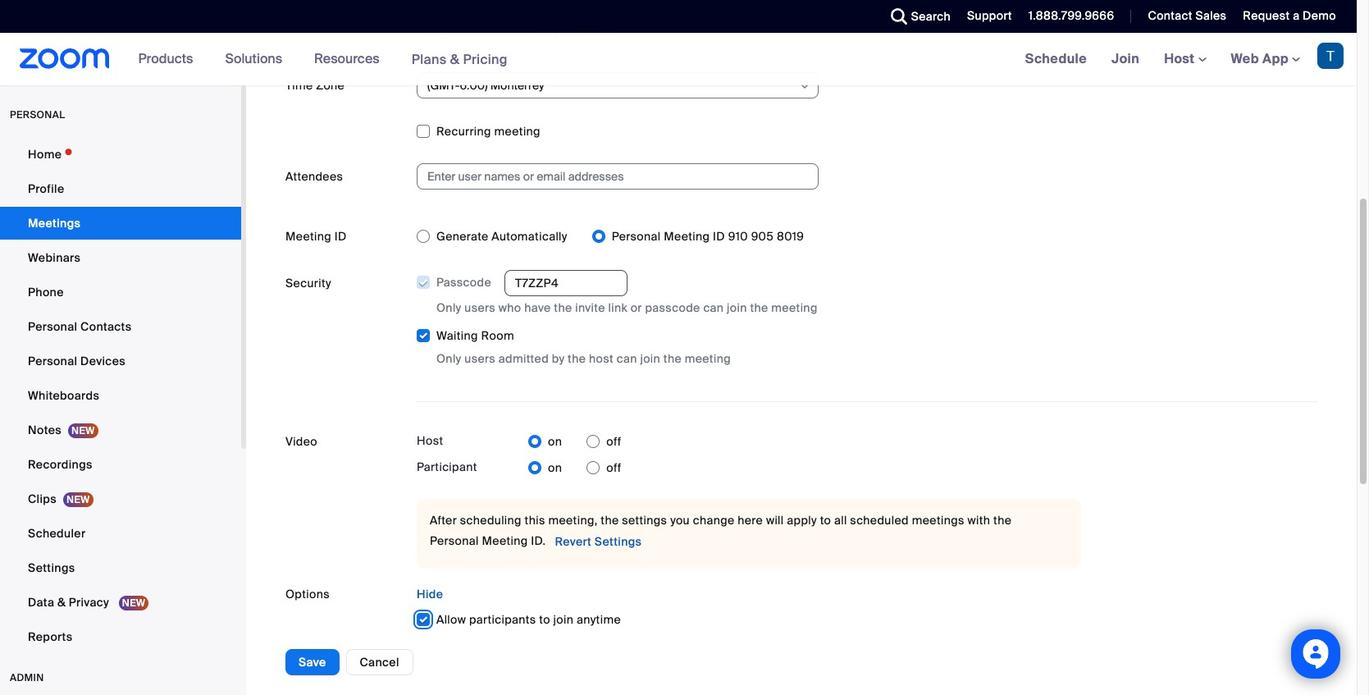 Task type: describe. For each thing, give the bounding box(es) containing it.
zone
[[316, 78, 345, 93]]

1 horizontal spatial can
[[704, 301, 724, 315]]

meeting inside option group
[[664, 229, 710, 244]]

profile
[[28, 181, 64, 196]]

who
[[499, 301, 522, 315]]

the right with
[[994, 513, 1012, 528]]

or
[[631, 301, 642, 315]]

users for who
[[465, 301, 496, 315]]

plans
[[412, 50, 447, 68]]

banner containing products
[[0, 33, 1357, 86]]

now
[[588, 24, 613, 39]]

support
[[968, 8, 1013, 23]]

join
[[1112, 50, 1140, 67]]

id inside option group
[[713, 229, 725, 244]]

the right have
[[554, 301, 572, 315]]

need more time? upgrade now
[[430, 24, 613, 39]]

settings link
[[0, 551, 241, 584]]

waiting room
[[437, 328, 514, 343]]

personal contacts
[[28, 319, 132, 334]]

schedule link
[[1013, 33, 1100, 85]]

link
[[609, 301, 628, 315]]

id.
[[531, 533, 546, 548]]

910
[[729, 229, 748, 244]]

personal for personal devices
[[28, 354, 77, 368]]

web app button
[[1231, 50, 1301, 67]]

upgrade
[[536, 24, 585, 39]]

whiteboards
[[28, 388, 99, 403]]

contact sales
[[1148, 8, 1227, 23]]

the down 905
[[750, 301, 769, 315]]

meetings
[[912, 513, 965, 528]]

time?
[[496, 24, 527, 39]]

host inside "meetings" navigation
[[1165, 50, 1199, 67]]

app
[[1263, 50, 1289, 67]]

only users admitted by the host can join the meeting
[[437, 351, 731, 366]]

security
[[286, 276, 331, 291]]

0 vertical spatial meeting
[[495, 124, 541, 139]]

automatically
[[492, 229, 568, 244]]

only for only users who have the invite link or passcode can join the meeting
[[437, 301, 462, 315]]

allow
[[437, 612, 466, 627]]

personal
[[10, 108, 65, 121]]

notes
[[28, 423, 62, 437]]

resources button
[[314, 33, 387, 85]]

pricing
[[463, 50, 508, 68]]

product information navigation
[[126, 33, 520, 86]]

with
[[968, 513, 991, 528]]

admitted
[[499, 351, 549, 366]]

have
[[525, 301, 551, 315]]

whiteboards link
[[0, 379, 241, 412]]

close image
[[1049, 7, 1069, 24]]

save
[[299, 655, 326, 670]]

revert settings button
[[555, 529, 642, 555]]

upgrade now link
[[533, 24, 613, 39]]

here
[[738, 513, 763, 528]]

personal contacts link
[[0, 310, 241, 343]]

cancel button
[[346, 649, 413, 675]]

host
[[589, 351, 614, 366]]

2 horizontal spatial meeting
[[772, 301, 818, 315]]

a
[[1293, 8, 1300, 23]]

scheduled
[[851, 513, 909, 528]]

Persistent Chat, enter email address,Enter user names or email addresses text field
[[428, 164, 794, 189]]

recurring meeting
[[437, 124, 541, 139]]

join link
[[1100, 33, 1152, 85]]

hide
[[417, 587, 443, 602]]

contacts
[[80, 319, 132, 334]]

participant
[[417, 460, 477, 474]]

profile picture image
[[1318, 43, 1344, 69]]

none text field inside security group
[[505, 270, 628, 296]]

0 horizontal spatial meeting
[[286, 229, 332, 244]]

change
[[693, 513, 735, 528]]

1 vertical spatial host
[[417, 433, 444, 448]]

reports link
[[0, 620, 241, 653]]

web app
[[1231, 50, 1289, 67]]

the up revert settings button
[[601, 513, 619, 528]]

attendees
[[286, 169, 343, 184]]

revert
[[555, 534, 592, 549]]

schedule
[[1026, 50, 1087, 67]]

participant option group
[[529, 455, 622, 481]]

passcode
[[645, 301, 701, 315]]

save button
[[286, 649, 339, 675]]

personal menu menu
[[0, 138, 241, 655]]

plans & pricing
[[412, 50, 508, 68]]

to inside after scheduling this meeting, the settings you change here will apply to all scheduled meetings with the personal meeting id.
[[820, 513, 832, 528]]

& for privacy
[[57, 595, 66, 610]]

1.888.799.9666
[[1029, 8, 1115, 23]]

admin
[[10, 671, 44, 684]]



Task type: locate. For each thing, give the bounding box(es) containing it.
can right passcode
[[704, 301, 724, 315]]

after
[[430, 513, 457, 528]]

only users who have the invite link or passcode can join the meeting
[[437, 301, 818, 315]]

0 vertical spatial host
[[1165, 50, 1199, 67]]

0 horizontal spatial settings
[[28, 561, 75, 575]]

0 horizontal spatial id
[[335, 229, 347, 244]]

0 horizontal spatial to
[[539, 612, 551, 627]]

on for host
[[548, 434, 562, 449]]

products
[[138, 50, 193, 67]]

by
[[552, 351, 565, 366]]

banner
[[0, 33, 1357, 86]]

clips link
[[0, 483, 241, 515]]

recordings
[[28, 457, 93, 472]]

0 vertical spatial to
[[820, 513, 832, 528]]

settings down settings
[[595, 534, 642, 549]]

1 horizontal spatial &
[[450, 50, 460, 68]]

this
[[525, 513, 545, 528]]

off for participant
[[607, 461, 622, 475]]

& inside data & privacy link
[[57, 595, 66, 610]]

2 users from the top
[[465, 351, 496, 366]]

1 on from the top
[[548, 434, 562, 449]]

personal devices link
[[0, 345, 241, 378]]

2 horizontal spatial join
[[727, 301, 747, 315]]

only down waiting
[[437, 351, 462, 366]]

room
[[481, 328, 514, 343]]

join
[[727, 301, 747, 315], [640, 351, 661, 366], [554, 612, 574, 627]]

only for only users admitted by the host can join the meeting
[[437, 351, 462, 366]]

plans & pricing link
[[412, 50, 508, 68], [412, 50, 508, 68]]

meeting
[[495, 124, 541, 139], [772, 301, 818, 315], [685, 351, 731, 366]]

waiting
[[437, 328, 478, 343]]

0 horizontal spatial &
[[57, 595, 66, 610]]

solutions
[[225, 50, 282, 67]]

scheduling
[[460, 513, 522, 528]]

sales
[[1196, 8, 1227, 23]]

meeting down passcode
[[685, 351, 731, 366]]

personal devices
[[28, 354, 126, 368]]

2 off from the top
[[607, 461, 622, 475]]

contact
[[1148, 8, 1193, 23]]

1 horizontal spatial join
[[640, 351, 661, 366]]

1 vertical spatial on
[[548, 461, 562, 475]]

personal down the persistent chat, enter email address,enter user names or email addresses text box at the top
[[612, 229, 661, 244]]

0 horizontal spatial join
[[554, 612, 574, 627]]

hide button
[[417, 581, 443, 607]]

recurring
[[437, 124, 491, 139]]

devices
[[80, 354, 126, 368]]

users for admitted
[[465, 351, 496, 366]]

0 vertical spatial off
[[607, 434, 622, 449]]

on down host 'option group'
[[548, 461, 562, 475]]

reports
[[28, 629, 73, 644]]

1 only from the top
[[437, 301, 462, 315]]

off inside host 'option group'
[[607, 434, 622, 449]]

& inside product information navigation
[[450, 50, 460, 68]]

off down host 'option group'
[[607, 461, 622, 475]]

1 horizontal spatial settings
[[595, 534, 642, 549]]

1 vertical spatial to
[[539, 612, 551, 627]]

on
[[548, 434, 562, 449], [548, 461, 562, 475]]

1 horizontal spatial id
[[713, 229, 725, 244]]

meeting down 8019 on the right top
[[772, 301, 818, 315]]

1 vertical spatial &
[[57, 595, 66, 610]]

anytime
[[577, 612, 621, 627]]

join right passcode
[[727, 301, 747, 315]]

personal inside after scheduling this meeting, the settings you change here will apply to all scheduled meetings with the personal meeting id.
[[430, 533, 479, 548]]

meeting id option group
[[417, 223, 1318, 249]]

demo
[[1303, 8, 1337, 23]]

2 horizontal spatial meeting
[[664, 229, 710, 244]]

request a demo
[[1244, 8, 1337, 23]]

revert settings
[[555, 534, 642, 549]]

phone
[[28, 285, 64, 300]]

time
[[286, 78, 313, 93]]

1 vertical spatial users
[[465, 351, 496, 366]]

2 only from the top
[[437, 351, 462, 366]]

products button
[[138, 33, 201, 85]]

meeting down scheduling
[[482, 533, 528, 548]]

off up participant option group
[[607, 434, 622, 449]]

personal down after
[[430, 533, 479, 548]]

data & privacy
[[28, 595, 112, 610]]

settings
[[622, 513, 668, 528]]

users up waiting room
[[465, 301, 496, 315]]

&
[[450, 50, 460, 68], [57, 595, 66, 610]]

settings inside personal menu menu
[[28, 561, 75, 575]]

apply
[[787, 513, 817, 528]]

0 vertical spatial can
[[704, 301, 724, 315]]

meetings navigation
[[1013, 33, 1357, 86]]

only
[[437, 301, 462, 315], [437, 351, 462, 366]]

2 id from the left
[[713, 229, 725, 244]]

None text field
[[505, 270, 628, 296]]

cancel
[[360, 655, 399, 670]]

recordings link
[[0, 448, 241, 481]]

0 vertical spatial join
[[727, 301, 747, 315]]

settings
[[595, 534, 642, 549], [28, 561, 75, 575]]

0 horizontal spatial host
[[417, 433, 444, 448]]

contact sales link
[[1136, 0, 1231, 33], [1148, 8, 1227, 23]]

privacy
[[69, 595, 109, 610]]

on inside participant option group
[[548, 461, 562, 475]]

meeting left 910
[[664, 229, 710, 244]]

allow participants to join       anytime
[[437, 612, 621, 627]]

personal for personal meeting id 910 905 8019
[[612, 229, 661, 244]]

off inside participant option group
[[607, 461, 622, 475]]

905
[[751, 229, 774, 244]]

& right plans
[[450, 50, 460, 68]]

1 vertical spatial meeting
[[772, 301, 818, 315]]

0 vertical spatial settings
[[595, 534, 642, 549]]

security group
[[416, 270, 1318, 368]]

resources
[[314, 50, 380, 67]]

id
[[335, 229, 347, 244], [713, 229, 725, 244]]

all
[[835, 513, 847, 528]]

1 vertical spatial off
[[607, 461, 622, 475]]

phone link
[[0, 276, 241, 309]]

& for pricing
[[450, 50, 460, 68]]

meeting right recurring
[[495, 124, 541, 139]]

to right 'participants'
[[539, 612, 551, 627]]

the down passcode
[[664, 351, 682, 366]]

1 off from the top
[[607, 434, 622, 449]]

profile link
[[0, 172, 241, 205]]

data & privacy link
[[0, 586, 241, 619]]

users down waiting room
[[465, 351, 496, 366]]

you
[[671, 513, 690, 528]]

8019
[[777, 229, 805, 244]]

id left 910
[[713, 229, 725, 244]]

generate
[[437, 229, 489, 244]]

1 vertical spatial can
[[617, 351, 637, 366]]

solutions button
[[225, 33, 290, 85]]

personal inside meeting id option group
[[612, 229, 661, 244]]

host down contact sales
[[1165, 50, 1199, 67]]

meeting
[[286, 229, 332, 244], [664, 229, 710, 244], [482, 533, 528, 548]]

data
[[28, 595, 54, 610]]

meeting id
[[286, 229, 347, 244]]

need
[[430, 24, 460, 39]]

2 on from the top
[[548, 461, 562, 475]]

host option group
[[529, 429, 622, 455]]

on inside host 'option group'
[[548, 434, 562, 449]]

join right host
[[640, 351, 661, 366]]

1 vertical spatial only
[[437, 351, 462, 366]]

on up participant option group
[[548, 434, 562, 449]]

settings down scheduler
[[28, 561, 75, 575]]

0 vertical spatial on
[[548, 434, 562, 449]]

0 horizontal spatial meeting
[[495, 124, 541, 139]]

personal meeting id 910 905 8019
[[612, 229, 805, 244]]

passcode
[[437, 275, 492, 290]]

host up participant
[[417, 433, 444, 448]]

id down attendees
[[335, 229, 347, 244]]

personal up whiteboards
[[28, 354, 77, 368]]

1 horizontal spatial host
[[1165, 50, 1199, 67]]

personal inside "link"
[[28, 319, 77, 334]]

1 horizontal spatial meeting
[[482, 533, 528, 548]]

request
[[1244, 8, 1290, 23]]

to left the all
[[820, 513, 832, 528]]

1 horizontal spatial to
[[820, 513, 832, 528]]

zoom logo image
[[20, 48, 110, 69]]

the right by at the bottom left of page
[[568, 351, 586, 366]]

1.888.799.9666 button
[[1017, 0, 1119, 33], [1029, 8, 1115, 23]]

only up waiting
[[437, 301, 462, 315]]

1 id from the left
[[335, 229, 347, 244]]

request a demo link
[[1231, 0, 1357, 33], [1244, 8, 1337, 23]]

1 vertical spatial settings
[[28, 561, 75, 575]]

webinars link
[[0, 241, 241, 274]]

personal for personal contacts
[[28, 319, 77, 334]]

on for participant
[[548, 461, 562, 475]]

meeting up security
[[286, 229, 332, 244]]

settings inside button
[[595, 534, 642, 549]]

off for host
[[607, 434, 622, 449]]

meeting,
[[549, 513, 598, 528]]

home link
[[0, 138, 241, 171]]

will
[[766, 513, 784, 528]]

0 vertical spatial &
[[450, 50, 460, 68]]

join left anytime
[[554, 612, 574, 627]]

scheduler
[[28, 526, 86, 541]]

0 vertical spatial users
[[465, 301, 496, 315]]

can right host
[[617, 351, 637, 366]]

invite
[[575, 301, 605, 315]]

to
[[820, 513, 832, 528], [539, 612, 551, 627]]

1 vertical spatial join
[[640, 351, 661, 366]]

scheduler link
[[0, 517, 241, 550]]

personal down phone
[[28, 319, 77, 334]]

& right "data"
[[57, 595, 66, 610]]

0 vertical spatial only
[[437, 301, 462, 315]]

search button
[[879, 0, 955, 33]]

meeting inside after scheduling this meeting, the settings you change here will apply to all scheduled meetings with the personal meeting id.
[[482, 533, 528, 548]]

1 users from the top
[[465, 301, 496, 315]]

2 vertical spatial meeting
[[685, 351, 731, 366]]

clips
[[28, 492, 57, 506]]

generate automatically
[[437, 229, 568, 244]]

1 horizontal spatial meeting
[[685, 351, 731, 366]]

0 horizontal spatial can
[[617, 351, 637, 366]]

2 vertical spatial join
[[554, 612, 574, 627]]

web
[[1231, 50, 1260, 67]]



Task type: vqa. For each thing, say whether or not it's contained in the screenshot.
WEB on the top of the page
yes



